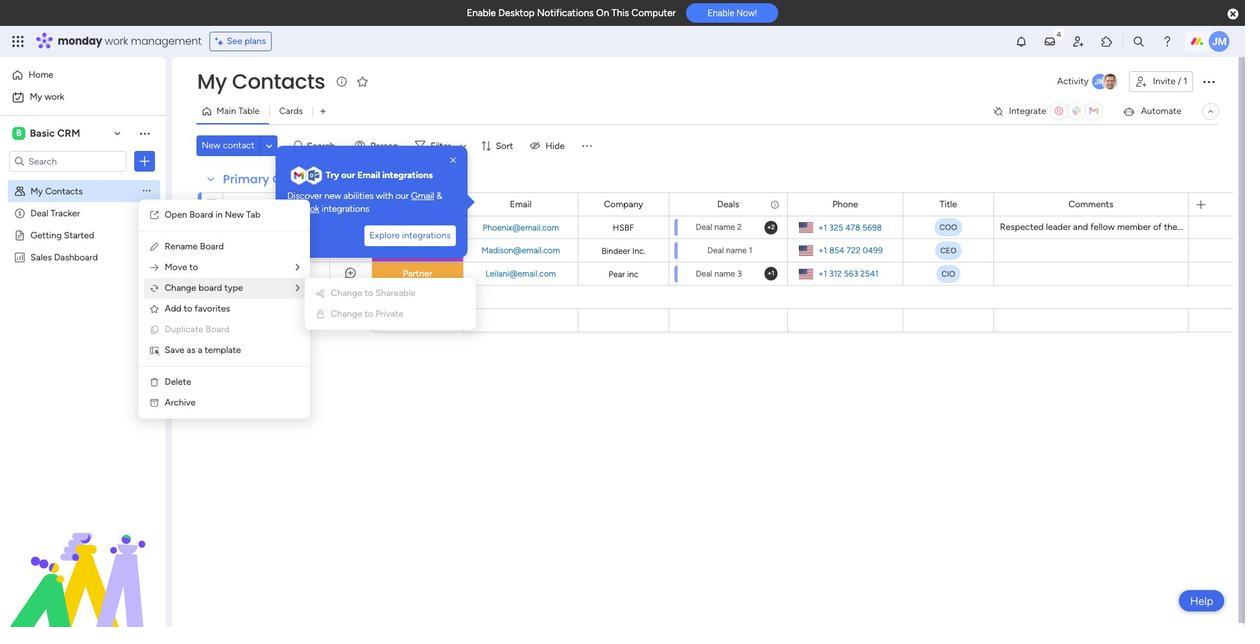 Task type: describe. For each thing, give the bounding box(es) containing it.
coo
[[940, 223, 958, 232]]

member
[[1118, 222, 1151, 233]]

private
[[376, 309, 404, 320]]

3
[[738, 269, 742, 279]]

integrations inside discover new abilities with our gmail & outlook integrations
[[322, 203, 370, 214]]

1 for deal name 1
[[749, 246, 753, 255]]

deal for deal name 1
[[708, 246, 724, 255]]

main
[[217, 106, 236, 117]]

primary
[[223, 171, 269, 187]]

Deals field
[[714, 198, 743, 212]]

enable for enable now!
[[708, 8, 735, 18]]

duplicate board
[[165, 324, 230, 335]]

enable desktop notifications on this computer
[[467, 7, 676, 19]]

email inside field
[[510, 199, 532, 210]]

help image
[[1161, 35, 1174, 48]]

hide
[[546, 140, 565, 151]]

change board type
[[165, 283, 243, 294]]

filter button
[[410, 136, 471, 156]]

pear
[[609, 270, 625, 279]]

0499
[[863, 246, 883, 256]]

integrate button
[[987, 98, 1113, 125]]

Title field
[[937, 198, 961, 212]]

public dashboard image
[[14, 251, 26, 263]]

show board description image
[[334, 75, 350, 88]]

enable for enable desktop notifications on this computer
[[467, 7, 496, 19]]

title
[[940, 199, 957, 210]]

+1 for +1 325 478 5698
[[819, 223, 827, 233]]

sales
[[30, 252, 52, 263]]

workspace image
[[12, 126, 25, 141]]

save as a template image
[[149, 346, 160, 356]]

on
[[596, 7, 609, 19]]

change to shareable menu item
[[315, 286, 466, 302]]

board for duplicate
[[206, 324, 230, 335]]

change to private
[[331, 309, 404, 320]]

board.
[[1180, 222, 1206, 233]]

and
[[1074, 222, 1089, 233]]

cards
[[279, 106, 303, 117]]

name for 3
[[715, 269, 735, 279]]

change for change to private
[[331, 309, 362, 320]]

deal for deal name 2
[[696, 223, 713, 232]]

leilani@email.com link
[[483, 269, 559, 279]]

phoenix levy
[[245, 223, 299, 234]]

automate button
[[1118, 101, 1187, 122]]

try
[[326, 170, 339, 181]]

2 customer from the top
[[398, 245, 438, 256]]

search everything image
[[1133, 35, 1146, 48]]

change for change board type
[[165, 283, 196, 294]]

change to private menu item
[[315, 307, 466, 322]]

madison doyle
[[245, 246, 305, 257]]

b
[[16, 128, 22, 139]]

Company field
[[601, 198, 647, 212]]

4 image
[[1053, 27, 1065, 41]]

inc.
[[633, 246, 646, 256]]

new contact
[[202, 140, 255, 151]]

leilani krause
[[245, 269, 301, 280]]

contact
[[281, 199, 314, 210]]

rename
[[165, 241, 198, 252]]

hsbf
[[613, 223, 634, 233]]

+1 312 563 2541 link
[[813, 266, 879, 282]]

+1 854 722 0499 link
[[813, 243, 883, 259]]

favorites
[[195, 304, 230, 315]]

comments
[[1069, 199, 1114, 210]]

+1 for +1 854 722 0499
[[819, 246, 827, 256]]

abilities
[[344, 191, 374, 202]]

shareable
[[376, 288, 416, 299]]

primary contacts
[[223, 171, 327, 187]]

rename board
[[165, 241, 224, 252]]

delete
[[165, 377, 191, 388]]

of
[[1154, 222, 1162, 233]]

update feed image
[[1044, 35, 1057, 48]]

in
[[216, 210, 223, 221]]

deals
[[717, 199, 740, 210]]

help button
[[1179, 591, 1225, 612]]

1 horizontal spatial new
[[225, 210, 244, 221]]

getting started
[[30, 230, 94, 241]]

arrow down image
[[456, 138, 471, 154]]

person
[[371, 140, 398, 151]]

notifications
[[537, 7, 594, 19]]

new inside button
[[202, 140, 221, 151]]

delete image
[[149, 378, 160, 388]]

change for change to shareable
[[331, 288, 362, 299]]

automate
[[1141, 106, 1182, 117]]

add for add to favorites
[[165, 304, 181, 315]]

this
[[612, 7, 629, 19]]

respected
[[1000, 222, 1044, 233]]

my inside my work option
[[30, 91, 42, 102]]

monday
[[58, 34, 102, 49]]

0 vertical spatial email
[[357, 170, 380, 181]]

contact
[[223, 140, 255, 151]]

partner
[[403, 269, 432, 280]]

bindeer inc.
[[602, 246, 646, 256]]

0 vertical spatial integrations
[[382, 170, 433, 181]]

options image
[[138, 155, 151, 168]]

duplicate board menu item
[[149, 322, 300, 338]]

angle down image
[[266, 141, 272, 151]]

cio
[[942, 270, 956, 279]]

+1 325 478 5698 link
[[813, 220, 882, 236]]

Search field
[[304, 137, 343, 155]]

+1 854 722 0499
[[819, 246, 883, 256]]

outlook
[[287, 203, 319, 214]]

change to private image
[[315, 309, 326, 320]]

met
[[1230, 222, 1246, 233]]

722
[[847, 246, 861, 256]]

archive image
[[149, 398, 160, 409]]

Primary Contacts field
[[220, 171, 330, 188]]

select product image
[[12, 35, 25, 48]]

explore integrations
[[370, 230, 451, 241]]

outlook button
[[287, 203, 319, 215]]

phoenix@email.com
[[483, 223, 559, 233]]

now!
[[737, 8, 757, 18]]

tracker
[[51, 208, 80, 219]]

leader
[[1046, 222, 1071, 233]]

getting
[[30, 230, 62, 241]]

workspace options image
[[138, 127, 151, 140]]

discover new abilities with our gmail & outlook integrations
[[287, 191, 442, 214]]

add for add new group
[[222, 361, 239, 372]]

type
[[408, 199, 428, 210]]

main table
[[217, 106, 260, 117]]

computer
[[632, 7, 676, 19]]

main table button
[[197, 101, 269, 122]]

home option
[[8, 65, 158, 86]]

deal name 1
[[708, 246, 753, 255]]

deal for deal name 3
[[696, 269, 713, 279]]

478
[[846, 223, 861, 233]]

contacts up "tracker"
[[45, 186, 83, 197]]

name for 2
[[715, 223, 735, 232]]

to for change to shareable
[[365, 288, 373, 299]]

My Contacts field
[[194, 67, 328, 96]]

fellow
[[1091, 222, 1115, 233]]



Task type: locate. For each thing, give the bounding box(es) containing it.
invite / 1
[[1153, 76, 1188, 87]]

to up duplicate
[[184, 304, 192, 315]]

+1 312 563 2541
[[819, 269, 879, 279]]

our
[[341, 170, 355, 181], [396, 191, 409, 202]]

Search in workspace field
[[27, 154, 108, 169]]

1 vertical spatial board
[[200, 241, 224, 252]]

0 horizontal spatial email
[[357, 170, 380, 181]]

1 inside button
[[1184, 76, 1188, 87]]

1 vertical spatial integrations
[[322, 203, 370, 214]]

new down try
[[324, 191, 341, 202]]

0 vertical spatial name
[[715, 223, 735, 232]]

work right monday
[[105, 34, 128, 49]]

change
[[165, 283, 196, 294], [331, 288, 362, 299], [331, 309, 362, 320]]

contacts up cards
[[232, 67, 325, 96]]

3 +1 from the top
[[819, 269, 827, 279]]

monday marketplace image
[[1101, 35, 1114, 48]]

lottie animation image
[[0, 497, 165, 628]]

1 vertical spatial 1
[[749, 246, 753, 255]]

+1 left 312
[[819, 269, 827, 279]]

enable left now!
[[708, 8, 735, 18]]

move to
[[165, 262, 198, 273]]

new inside button
[[241, 361, 258, 372]]

a
[[198, 345, 202, 356]]

just
[[1213, 222, 1228, 233]]

to up change to private
[[365, 288, 373, 299]]

deal down deal name 1
[[696, 269, 713, 279]]

2 vertical spatial board
[[206, 324, 230, 335]]

add down template
[[222, 361, 239, 372]]

list box
[[0, 177, 165, 443]]

change down move to
[[165, 283, 196, 294]]

change to shareable
[[331, 288, 416, 299]]

0 horizontal spatial new
[[202, 140, 221, 151]]

my work link
[[8, 87, 158, 108]]

integrations down type field
[[402, 230, 451, 241]]

to left the 'private' on the left of the page
[[365, 309, 373, 320]]

my contacts up table on the left top
[[197, 67, 325, 96]]

table
[[238, 106, 260, 117]]

change right "change to private" icon
[[331, 309, 362, 320]]

my work option
[[8, 87, 158, 108]]

work inside option
[[45, 91, 64, 102]]

add to favorites image
[[356, 75, 369, 88]]

madison@email.com link
[[479, 246, 563, 256]]

1 horizontal spatial our
[[396, 191, 409, 202]]

activity
[[1058, 76, 1089, 87]]

1 horizontal spatial my contacts
[[197, 67, 325, 96]]

add view image
[[320, 107, 326, 116]]

name
[[715, 223, 735, 232], [726, 246, 747, 255], [715, 269, 735, 279]]

change to shareable image
[[315, 289, 326, 299]]

+1 left 854
[[819, 246, 827, 256]]

enable
[[467, 7, 496, 19], [708, 8, 735, 18]]

move to image
[[149, 263, 160, 273]]

0 vertical spatial customer
[[398, 222, 438, 233]]

gmail
[[411, 191, 434, 202]]

deal name 3
[[696, 269, 742, 279]]

email
[[357, 170, 380, 181], [510, 199, 532, 210]]

to right move
[[189, 262, 198, 273]]

pear inc
[[609, 270, 639, 279]]

1 vertical spatial +1
[[819, 246, 827, 256]]

enable left desktop
[[467, 7, 496, 19]]

archive
[[165, 398, 196, 409]]

deal up deal name 1
[[696, 223, 713, 232]]

my work
[[30, 91, 64, 102]]

deal name 2
[[696, 223, 742, 232]]

0 vertical spatial +1
[[819, 223, 827, 233]]

2541
[[861, 269, 879, 279]]

to for change to private
[[365, 309, 373, 320]]

+1
[[819, 223, 827, 233], [819, 246, 827, 256], [819, 269, 827, 279]]

0 horizontal spatial our
[[341, 170, 355, 181]]

email up phoenix@email.com
[[510, 199, 532, 210]]

notifications image
[[1015, 35, 1028, 48]]

open
[[165, 210, 187, 221]]

0 horizontal spatial add
[[165, 304, 181, 315]]

new inside discover new abilities with our gmail & outlook integrations
[[324, 191, 341, 202]]

levy
[[279, 223, 299, 234]]

2 vertical spatial +1
[[819, 269, 827, 279]]

enable now!
[[708, 8, 757, 18]]

deal up getting
[[30, 208, 48, 219]]

integrations inside button
[[402, 230, 451, 241]]

add right add to favorites icon
[[165, 304, 181, 315]]

my contacts up deal tracker
[[30, 186, 83, 197]]

dapulse close image
[[1228, 8, 1239, 21]]

2 +1 from the top
[[819, 246, 827, 256]]

board for open
[[189, 210, 213, 221]]

bindeer
[[602, 246, 630, 256]]

0 vertical spatial new
[[324, 191, 341, 202]]

madison
[[245, 246, 280, 257]]

contacts up discover
[[273, 171, 327, 187]]

0 vertical spatial add
[[165, 304, 181, 315]]

my contacts
[[197, 67, 325, 96], [30, 186, 83, 197]]

my down home
[[30, 91, 42, 102]]

our right with
[[396, 191, 409, 202]]

+1 325 478 5698
[[819, 223, 882, 233]]

new
[[324, 191, 341, 202], [241, 361, 258, 372]]

invite
[[1153, 76, 1176, 87]]

home link
[[8, 65, 158, 86]]

explore
[[370, 230, 400, 241]]

1 vertical spatial customer
[[398, 245, 438, 256]]

integrations up gmail
[[382, 170, 433, 181]]

0 vertical spatial work
[[105, 34, 128, 49]]

see plans
[[227, 36, 266, 47]]

1 vertical spatial my contacts
[[30, 186, 83, 197]]

new left contact at the top left
[[202, 140, 221, 151]]

0 vertical spatial 1
[[1184, 76, 1188, 87]]

+1 left 325
[[819, 223, 827, 233]]

discover
[[287, 191, 322, 202]]

try our email integrations
[[326, 170, 433, 181]]

0 horizontal spatial my contacts
[[30, 186, 83, 197]]

my up deal tracker
[[30, 186, 43, 197]]

list box containing my contacts
[[0, 177, 165, 443]]

2 vertical spatial integrations
[[402, 230, 451, 241]]

add to favorites image
[[149, 304, 160, 315]]

leilani
[[245, 269, 271, 280]]

customer down type field
[[398, 222, 438, 233]]

invite members image
[[1072, 35, 1085, 48]]

collapse board header image
[[1206, 106, 1216, 117]]

board inside menu item
[[206, 324, 230, 335]]

started
[[64, 230, 94, 241]]

duplicate board image
[[149, 325, 160, 335]]

325
[[829, 223, 844, 233]]

invite / 1 button
[[1129, 71, 1194, 92]]

Type field
[[405, 198, 431, 212]]

work
[[105, 34, 128, 49], [45, 91, 64, 102]]

the
[[1164, 222, 1178, 233]]

board left in at the top of page
[[189, 210, 213, 221]]

board
[[189, 210, 213, 221], [200, 241, 224, 252], [206, 324, 230, 335]]

integrations down abilities
[[322, 203, 370, 214]]

email up abilities
[[357, 170, 380, 181]]

1 horizontal spatial new
[[324, 191, 341, 202]]

phone
[[833, 199, 858, 210]]

change right the change to shareable icon
[[331, 288, 362, 299]]

integrations
[[382, 170, 433, 181], [322, 203, 370, 214], [402, 230, 451, 241]]

menu image
[[581, 139, 593, 152]]

gmail button
[[411, 190, 434, 203]]

work for monday
[[105, 34, 128, 49]]

filter
[[431, 140, 451, 151]]

option
[[0, 179, 165, 182]]

312
[[829, 269, 842, 279]]

contacts for my contacts field in the left of the page
[[232, 67, 325, 96]]

1 vertical spatial name
[[726, 246, 747, 255]]

0 vertical spatial board
[[189, 210, 213, 221]]

1 vertical spatial our
[[396, 191, 409, 202]]

list arrow image
[[296, 284, 300, 293]]

krause
[[273, 269, 301, 280]]

Comments field
[[1066, 198, 1117, 212]]

my
[[197, 67, 227, 96], [30, 91, 42, 102], [30, 186, 43, 197]]

1 vertical spatial add
[[222, 361, 239, 372]]

basic
[[30, 127, 55, 139]]

Email field
[[507, 198, 535, 212]]

new for add
[[241, 361, 258, 372]]

2 vertical spatial name
[[715, 269, 735, 279]]

my up main
[[197, 67, 227, 96]]

respected leader and fellow member of the board. i just met
[[1000, 222, 1246, 233]]

v2 search image
[[294, 139, 304, 153]]

1 for invite / 1
[[1184, 76, 1188, 87]]

work for my
[[45, 91, 64, 102]]

add new group
[[222, 361, 284, 372]]

customer down explore integrations
[[398, 245, 438, 256]]

options image
[[1201, 74, 1217, 90]]

basic crm
[[30, 127, 80, 139]]

jeremy miller image
[[1209, 31, 1230, 52]]

activity button
[[1052, 71, 1124, 92]]

1 vertical spatial email
[[510, 199, 532, 210]]

board for rename
[[200, 241, 224, 252]]

Phone field
[[830, 198, 862, 212]]

new for discover
[[324, 191, 341, 202]]

to for move to
[[189, 262, 198, 273]]

0 vertical spatial new
[[202, 140, 221, 151]]

&
[[437, 191, 442, 202]]

0 horizontal spatial 1
[[749, 246, 753, 255]]

open board in new tab image
[[149, 210, 160, 221]]

1 horizontal spatial 1
[[1184, 76, 1188, 87]]

ceo
[[941, 246, 957, 255]]

my contacts inside list box
[[30, 186, 83, 197]]

list arrow image
[[296, 263, 300, 272]]

leilani@email.com
[[486, 269, 556, 279]]

contacts
[[232, 67, 325, 96], [273, 171, 327, 187], [45, 186, 83, 197]]

deal down deal name 2 at right
[[708, 246, 724, 255]]

new right in at the top of page
[[225, 210, 244, 221]]

our right try
[[341, 170, 355, 181]]

new left "group"
[[241, 361, 258, 372]]

contacts for primary contacts field at the left top of page
[[273, 171, 327, 187]]

1 vertical spatial new
[[225, 210, 244, 221]]

1 horizontal spatial work
[[105, 34, 128, 49]]

deal for deal tracker
[[30, 208, 48, 219]]

home
[[29, 69, 53, 80]]

move
[[165, 262, 187, 273]]

public board image
[[14, 229, 26, 241]]

type
[[224, 283, 243, 294]]

name left the 3
[[715, 269, 735, 279]]

0 horizontal spatial new
[[241, 361, 258, 372]]

0 vertical spatial our
[[341, 170, 355, 181]]

work down home
[[45, 91, 64, 102]]

as
[[187, 345, 196, 356]]

rename board image
[[149, 242, 160, 252]]

contacts inside primary contacts field
[[273, 171, 327, 187]]

+1 for +1 312 563 2541
[[819, 269, 827, 279]]

new contact button
[[197, 136, 260, 156]]

name down 2
[[726, 246, 747, 255]]

our inside discover new abilities with our gmail & outlook integrations
[[396, 191, 409, 202]]

lottie animation element
[[0, 497, 165, 628]]

enable inside button
[[708, 8, 735, 18]]

column information image
[[770, 199, 780, 210]]

1 horizontal spatial email
[[510, 199, 532, 210]]

name left 2
[[715, 223, 735, 232]]

change board type image
[[149, 283, 160, 294]]

deal tracker
[[30, 208, 80, 219]]

0 horizontal spatial enable
[[467, 7, 496, 19]]

0 vertical spatial my contacts
[[197, 67, 325, 96]]

1 horizontal spatial add
[[222, 361, 239, 372]]

0 horizontal spatial work
[[45, 91, 64, 102]]

with
[[376, 191, 393, 202]]

board right rename
[[200, 241, 224, 252]]

1 customer from the top
[[398, 222, 438, 233]]

board down favorites
[[206, 324, 230, 335]]

company
[[604, 199, 643, 210]]

workspace selection element
[[12, 126, 82, 141]]

add inside button
[[222, 361, 239, 372]]

1 horizontal spatial enable
[[708, 8, 735, 18]]

new
[[202, 140, 221, 151], [225, 210, 244, 221]]

deal inside list box
[[30, 208, 48, 219]]

hide button
[[525, 136, 573, 156]]

to for add to favorites
[[184, 304, 192, 315]]

name for 1
[[726, 246, 747, 255]]

1 vertical spatial work
[[45, 91, 64, 102]]

1 +1 from the top
[[819, 223, 827, 233]]

1 vertical spatial new
[[241, 361, 258, 372]]



Task type: vqa. For each thing, say whether or not it's contained in the screenshot.
top New
yes



